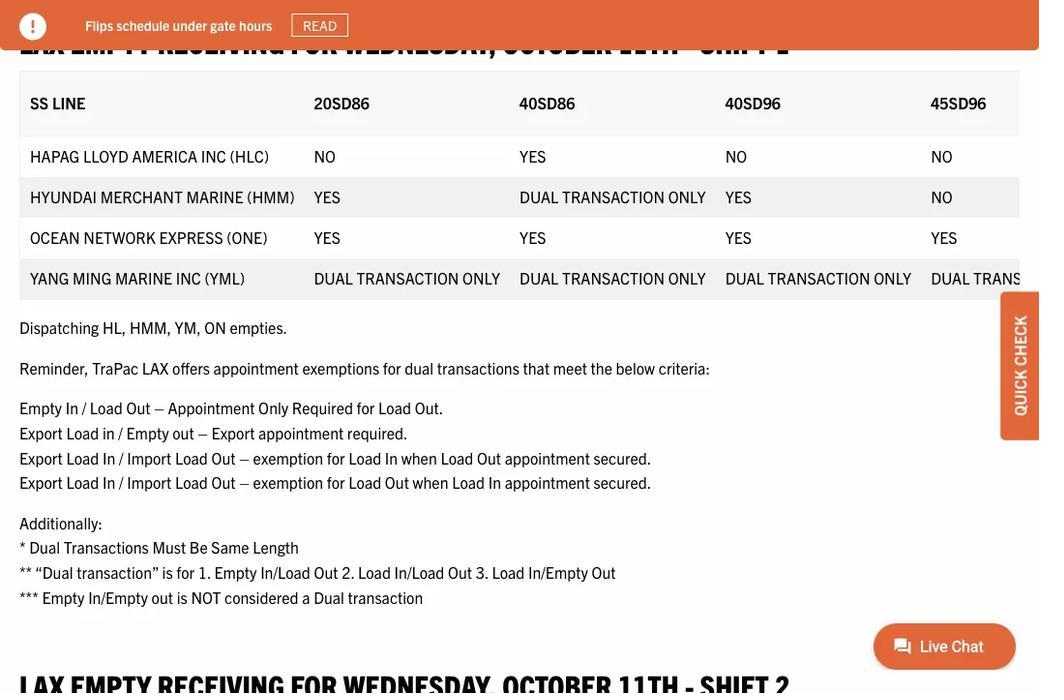 Task type: locate. For each thing, give the bounding box(es) containing it.
no up dual transac
[[931, 187, 953, 206]]

0 horizontal spatial dual
[[29, 538, 60, 557]]

transaction
[[236, 8, 303, 25], [348, 587, 423, 607]]

transactions
[[437, 358, 520, 378]]

no
[[314, 146, 336, 166], [726, 146, 747, 166], [931, 146, 953, 166], [931, 187, 953, 206]]

inc left (yml)
[[176, 268, 201, 287]]

0 vertical spatial secured.
[[594, 448, 652, 467]]

0 horizontal spatial chassis
[[114, 8, 157, 25]]

20sd86
[[314, 93, 370, 112]]

load
[[90, 399, 123, 418], [379, 399, 411, 418], [66, 423, 99, 443], [66, 448, 99, 467], [175, 448, 208, 467], [349, 448, 382, 467], [441, 448, 474, 467], [66, 473, 99, 492], [175, 473, 208, 492], [349, 473, 382, 492], [452, 473, 485, 492], [358, 563, 391, 582], [492, 563, 525, 582]]

1 horizontal spatial chassis
[[407, 8, 450, 25]]

0 horizontal spatial in/empty
[[88, 587, 148, 607]]

transaction"
[[77, 563, 159, 582]]

inc for (hlc)
[[201, 146, 226, 166]]

45sd96
[[931, 93, 987, 112]]

gate
[[210, 16, 236, 33]]

in/load left 3.
[[395, 563, 445, 582]]

pool chassis with a single transaction  do not drop pool chassis in yard -  exit with the pool chassis under relative release number -  pop20 / pop40 / pop45
[[85, 8, 893, 42]]

empty
[[70, 23, 151, 61]]

for inside additionally: * dual transactions must be same length ** "dual transaction" is for 1. empty in/load out 2. load in/load out 3. load in/empty out *** empty in/empty out is not considered a dual transaction
[[176, 563, 195, 582]]

2 pool from the left
[[579, 8, 604, 25]]

the
[[556, 8, 576, 25], [591, 358, 613, 378]]

be
[[190, 538, 208, 557]]

1 vertical spatial lax
[[142, 358, 169, 378]]

exemption down only
[[253, 448, 323, 467]]

2 in/load from the left
[[395, 563, 445, 582]]

when down required.
[[402, 448, 437, 467]]

appointment
[[214, 358, 299, 378], [259, 423, 344, 443], [505, 448, 590, 467], [505, 473, 590, 492]]

0 horizontal spatial the
[[556, 8, 576, 25]]

a
[[188, 8, 196, 25], [302, 587, 310, 607]]

inc left the (hlc)
[[201, 146, 226, 166]]

additionally: * dual transactions must be same length ** "dual transaction" is for 1. empty in/load out 2. load in/load out 3. load in/empty out *** empty in/empty out is not considered a dual transaction
[[19, 513, 616, 607]]

marine up express
[[186, 187, 244, 206]]

exit
[[504, 8, 525, 25]]

inc
[[201, 146, 226, 166], [176, 268, 201, 287]]

1 vertical spatial out
[[152, 587, 173, 607]]

1 vertical spatial is
[[177, 587, 188, 607]]

solid image
[[19, 13, 46, 40]]

40sd96
[[726, 93, 781, 112]]

in/empty down transaction"
[[88, 587, 148, 607]]

1 vertical spatial inc
[[176, 268, 201, 287]]

out down appointment
[[173, 423, 194, 443]]

under left relative
[[654, 8, 688, 25]]

0 vertical spatial in
[[453, 8, 464, 25]]

1 secured. from the top
[[594, 448, 652, 467]]

the right exit
[[556, 8, 576, 25]]

in/load
[[261, 563, 311, 582], [395, 563, 445, 582]]

0 horizontal spatial a
[[188, 8, 196, 25]]

dual right *
[[29, 538, 60, 557]]

pool left schedule
[[85, 8, 111, 25]]

not
[[191, 587, 221, 607]]

1 horizontal spatial in/load
[[395, 563, 445, 582]]

yang ming marine inc (yml)
[[30, 268, 245, 287]]

the right meet
[[591, 358, 613, 378]]

1.
[[198, 563, 211, 582]]

the inside 'pool chassis with a single transaction  do not drop pool chassis in yard -  exit with the pool chassis under relative release number -  pop20 / pop40 / pop45'
[[556, 8, 576, 25]]

transaction inside 'pool chassis with a single transaction  do not drop pool chassis in yard -  exit with the pool chassis under relative release number -  pop20 / pop40 / pop45'
[[236, 8, 303, 25]]

1 horizontal spatial under
[[654, 8, 688, 25]]

1 vertical spatial in/empty
[[88, 587, 148, 607]]

1 vertical spatial dual
[[314, 587, 345, 607]]

0 horizontal spatial pool
[[85, 8, 111, 25]]

do
[[306, 8, 321, 25]]

1 vertical spatial exemption
[[253, 473, 323, 492]]

ym,
[[175, 318, 201, 337]]

ocean
[[30, 227, 80, 247]]

transaction down 2.
[[348, 587, 423, 607]]

with right exit
[[528, 8, 553, 25]]

under left gate
[[173, 16, 207, 33]]

0 vertical spatial inc
[[201, 146, 226, 166]]

1 in/load from the left
[[261, 563, 311, 582]]

1 vertical spatial import
[[127, 473, 172, 492]]

in/empty right 3.
[[529, 563, 588, 582]]

1 horizontal spatial with
[[528, 8, 553, 25]]

additionally:
[[19, 513, 103, 532]]

a inside additionally: * dual transactions must be same length ** "dual transaction" is for 1. empty in/load out 2. load in/load out 3. load in/empty out *** empty in/empty out is not considered a dual transaction
[[302, 587, 310, 607]]

is down must
[[162, 563, 173, 582]]

0 horizontal spatial in/load
[[261, 563, 311, 582]]

import down appointment
[[127, 448, 172, 467]]

inc for (yml)
[[176, 268, 201, 287]]

(hlc)
[[230, 146, 269, 166]]

11th
[[618, 23, 679, 61]]

0 horizontal spatial marine
[[115, 268, 172, 287]]

-
[[496, 8, 501, 25], [833, 8, 837, 25], [685, 23, 694, 61]]

1 horizontal spatial the
[[591, 358, 613, 378]]

with left single
[[160, 8, 185, 25]]

not
[[324, 8, 344, 25]]

pop45
[[137, 24, 180, 42]]

0 vertical spatial in/empty
[[529, 563, 588, 582]]

1 vertical spatial a
[[302, 587, 310, 607]]

marine down ocean network express (one)
[[115, 268, 172, 287]]

flips schedule under gate hours
[[85, 16, 272, 33]]

when
[[402, 448, 437, 467], [413, 473, 449, 492]]

for
[[291, 23, 337, 61]]

- left exit
[[496, 8, 501, 25]]

in down "trapac"
[[103, 423, 115, 443]]

out left not
[[152, 587, 173, 607]]

0 horizontal spatial lax
[[19, 23, 64, 61]]

single
[[199, 8, 233, 25]]

exemptions
[[302, 358, 380, 378]]

1 pool from the left
[[85, 8, 111, 25]]

chassis left relative
[[607, 8, 651, 25]]

1 chassis from the left
[[114, 8, 157, 25]]

length
[[253, 538, 299, 557]]

1 vertical spatial in
[[103, 423, 115, 443]]

1 horizontal spatial transaction
[[348, 587, 423, 607]]

1 vertical spatial secured.
[[594, 473, 652, 492]]

3 chassis from the left
[[607, 8, 651, 25]]

*
[[19, 538, 26, 557]]

- right number at the right
[[833, 8, 837, 25]]

dual
[[520, 187, 559, 206], [314, 268, 353, 287], [520, 268, 559, 287], [726, 268, 765, 287], [931, 268, 970, 287]]

ocean network express (one)
[[30, 227, 268, 247]]

0 vertical spatial is
[[162, 563, 173, 582]]

1 horizontal spatial lax
[[142, 358, 169, 378]]

in left yard
[[453, 8, 464, 25]]

a left single
[[188, 8, 196, 25]]

lax left 'offers'
[[142, 358, 169, 378]]

0 vertical spatial exemption
[[253, 448, 323, 467]]

in/load down length
[[261, 563, 311, 582]]

out inside empty in / load out – appointment only required for load out. export load in / empty out – export appointment required. export load in / import load out – exemption for load in when load out appointment secured. export load in / import load out – exemption for load out when load in appointment secured.
[[173, 423, 194, 443]]

below
[[616, 358, 655, 378]]

2 import from the top
[[127, 473, 172, 492]]

0 vertical spatial out
[[173, 423, 194, 443]]

in
[[453, 8, 464, 25], [103, 423, 115, 443]]

- right 11th
[[685, 23, 694, 61]]

0 horizontal spatial transaction
[[236, 8, 303, 25]]

dual down 2.
[[314, 587, 345, 607]]

1 vertical spatial marine
[[115, 268, 172, 287]]

in
[[66, 399, 78, 418], [103, 448, 116, 467], [385, 448, 398, 467], [103, 473, 116, 492], [489, 473, 502, 492]]

transaction left do
[[236, 8, 303, 25]]

1 vertical spatial transaction
[[348, 587, 423, 607]]

express
[[159, 227, 223, 247]]

–
[[154, 399, 164, 418], [198, 423, 208, 443], [239, 448, 250, 467], [239, 473, 250, 492]]

yard
[[467, 8, 493, 25]]

exemption up length
[[253, 473, 323, 492]]

1 horizontal spatial marine
[[186, 187, 244, 206]]

in inside 'pool chassis with a single transaction  do not drop pool chassis in yard -  exit with the pool chassis under relative release number -  pop20 / pop40 / pop45'
[[453, 8, 464, 25]]

import up must
[[127, 473, 172, 492]]

0 vertical spatial when
[[402, 448, 437, 467]]

dispatching
[[19, 318, 99, 337]]

chassis right pool
[[407, 8, 450, 25]]

on
[[205, 318, 226, 337]]

secured.
[[594, 448, 652, 467], [594, 473, 652, 492]]

0 vertical spatial the
[[556, 8, 576, 25]]

quick
[[1011, 370, 1030, 416]]

a right considered
[[302, 587, 310, 607]]

no down 20sd86
[[314, 146, 336, 166]]

pool left 11th
[[579, 8, 604, 25]]

1 horizontal spatial a
[[302, 587, 310, 607]]

empty in / load out – appointment only required for load out. export load in / empty out – export appointment required. export load in / import load out – exemption for load in when load out appointment secured. export load in / import load out – exemption for load out when load in appointment secured.
[[19, 399, 652, 492]]

/
[[889, 8, 893, 25], [130, 24, 134, 42], [82, 399, 86, 418], [118, 423, 123, 443], [119, 448, 123, 467], [119, 473, 123, 492]]

2 horizontal spatial chassis
[[607, 8, 651, 25]]

0 horizontal spatial in
[[103, 423, 115, 443]]

1 vertical spatial when
[[413, 473, 449, 492]]

1 horizontal spatial in
[[453, 8, 464, 25]]

0 vertical spatial import
[[127, 448, 172, 467]]

lax left flips
[[19, 23, 64, 61]]

chassis right flips
[[114, 8, 157, 25]]

0 vertical spatial transaction
[[236, 8, 303, 25]]

0 vertical spatial a
[[188, 8, 196, 25]]

empty down the same in the left of the page
[[214, 563, 257, 582]]

1 horizontal spatial in/empty
[[529, 563, 588, 582]]

reminder, trapac lax offers appointment exemptions for dual transactions that meet the below criteria:
[[19, 358, 710, 378]]

transaction
[[562, 187, 665, 206], [357, 268, 459, 287], [562, 268, 665, 287], [768, 268, 871, 287]]

schedule
[[116, 16, 170, 33]]

only
[[669, 187, 706, 206], [463, 268, 501, 287], [669, 268, 706, 287], [874, 268, 912, 287]]

chassis
[[114, 8, 157, 25], [407, 8, 450, 25], [607, 8, 651, 25]]

0 horizontal spatial with
[[160, 8, 185, 25]]

dual
[[29, 538, 60, 557], [314, 587, 345, 607]]

1 with from the left
[[160, 8, 185, 25]]

0 vertical spatial marine
[[186, 187, 244, 206]]

0 horizontal spatial under
[[173, 16, 207, 33]]

for
[[383, 358, 401, 378], [357, 399, 375, 418], [327, 448, 345, 467], [327, 473, 345, 492], [176, 563, 195, 582]]

0 horizontal spatial is
[[162, 563, 173, 582]]

when down out.
[[413, 473, 449, 492]]

is left not
[[177, 587, 188, 607]]

with
[[160, 8, 185, 25], [528, 8, 553, 25]]

1 horizontal spatial pool
[[579, 8, 604, 25]]



Task type: vqa. For each thing, say whether or not it's contained in the screenshot.
in-gate camera main content
no



Task type: describe. For each thing, give the bounding box(es) containing it.
pop20
[[844, 8, 886, 25]]

2 chassis from the left
[[407, 8, 450, 25]]

meet
[[554, 358, 588, 378]]

pop40
[[85, 24, 127, 42]]

quick check
[[1011, 316, 1030, 416]]

appointment
[[168, 399, 255, 418]]

dual transac
[[931, 268, 1040, 287]]

empty down the "dual
[[42, 587, 85, 607]]

2.
[[342, 563, 355, 582]]

ming
[[73, 268, 112, 287]]

marine for merchant
[[186, 187, 244, 206]]

release
[[738, 8, 781, 25]]

empty down the reminder,
[[19, 399, 62, 418]]

hapag
[[30, 146, 80, 166]]

hyundai
[[30, 187, 97, 206]]

1
[[775, 23, 790, 61]]

network
[[84, 227, 156, 247]]

required.
[[347, 423, 408, 443]]

transaction inside additionally: * dual transactions must be same length ** "dual transaction" is for 1. empty in/load out 2. load in/load out 3. load in/empty out *** empty in/empty out is not considered a dual transaction
[[348, 587, 423, 607]]

reminder,
[[19, 358, 89, 378]]

ss line
[[30, 93, 85, 112]]

(one)
[[227, 227, 268, 247]]

criteria:
[[659, 358, 710, 378]]

october
[[503, 23, 612, 61]]

hours
[[239, 16, 272, 33]]

no down 40sd96
[[726, 146, 747, 166]]

relative
[[692, 8, 735, 25]]

offers
[[172, 358, 210, 378]]

1 horizontal spatial -
[[685, 23, 694, 61]]

marine for ming
[[115, 268, 172, 287]]

(hmm)
[[247, 187, 295, 206]]

considered
[[225, 587, 299, 607]]

read link
[[292, 13, 348, 37]]

1 horizontal spatial dual
[[314, 587, 345, 607]]

check
[[1011, 316, 1030, 366]]

dispatching hl, hmm, ym, on empties.
[[19, 318, 288, 337]]

america
[[132, 146, 198, 166]]

40sd86
[[520, 93, 576, 112]]

same
[[211, 538, 249, 557]]

flips
[[85, 16, 113, 33]]

1 exemption from the top
[[253, 448, 323, 467]]

2 with from the left
[[528, 8, 553, 25]]

shift
[[700, 23, 769, 61]]

wednesday,
[[343, 23, 497, 61]]

number
[[784, 8, 830, 25]]

only
[[259, 399, 289, 418]]

"dual
[[35, 563, 73, 582]]

0 horizontal spatial -
[[496, 8, 501, 25]]

hapag lloyd america inc (hlc)
[[30, 146, 269, 166]]

read
[[303, 16, 337, 34]]

that
[[523, 358, 550, 378]]

1 horizontal spatial is
[[177, 587, 188, 607]]

trapac
[[92, 358, 139, 378]]

dual
[[405, 358, 434, 378]]

yang
[[30, 268, 69, 287]]

1 import from the top
[[127, 448, 172, 467]]

transactions
[[64, 538, 149, 557]]

hyundai merchant marine (hmm)
[[30, 187, 295, 206]]

out inside additionally: * dual transactions must be same length ** "dual transaction" is for 1. empty in/load out 2. load in/load out 3. load in/empty out *** empty in/empty out is not considered a dual transaction
[[152, 587, 173, 607]]

2 horizontal spatial -
[[833, 8, 837, 25]]

0 vertical spatial dual
[[29, 538, 60, 557]]

merchant
[[100, 187, 183, 206]]

1 vertical spatial the
[[591, 358, 613, 378]]

3.
[[476, 563, 489, 582]]

pool
[[377, 8, 403, 25]]

out.
[[415, 399, 444, 418]]

empty down appointment
[[126, 423, 169, 443]]

a inside 'pool chassis with a single transaction  do not drop pool chassis in yard -  exit with the pool chassis under relative release number -  pop20 / pop40 / pop45'
[[188, 8, 196, 25]]

hl,
[[103, 318, 126, 337]]

2 secured. from the top
[[594, 473, 652, 492]]

receiving
[[157, 23, 284, 61]]

lloyd
[[83, 146, 129, 166]]

2 exemption from the top
[[253, 473, 323, 492]]

ss
[[30, 93, 49, 112]]

required
[[292, 399, 353, 418]]

in inside empty in / load out – appointment only required for load out. export load in / empty out – export appointment required. export load in / import load out – exemption for load in when load out appointment secured. export load in / import load out – exemption for load out when load in appointment secured.
[[103, 423, 115, 443]]

lax empty receiving           for wednesday, october 11th              - shift 1
[[19, 23, 790, 61]]

hmm,
[[130, 318, 171, 337]]

under inside 'pool chassis with a single transaction  do not drop pool chassis in yard -  exit with the pool chassis under relative release number -  pop20 / pop40 / pop45'
[[654, 8, 688, 25]]

**
[[19, 563, 32, 582]]

empties.
[[230, 318, 288, 337]]

(yml)
[[205, 268, 245, 287]]

no down 45sd96
[[931, 146, 953, 166]]

0 vertical spatial lax
[[19, 23, 64, 61]]

quick check link
[[1001, 292, 1040, 440]]

must
[[152, 538, 186, 557]]

line
[[52, 93, 85, 112]]

transac
[[974, 268, 1040, 287]]

drop
[[347, 8, 374, 25]]



